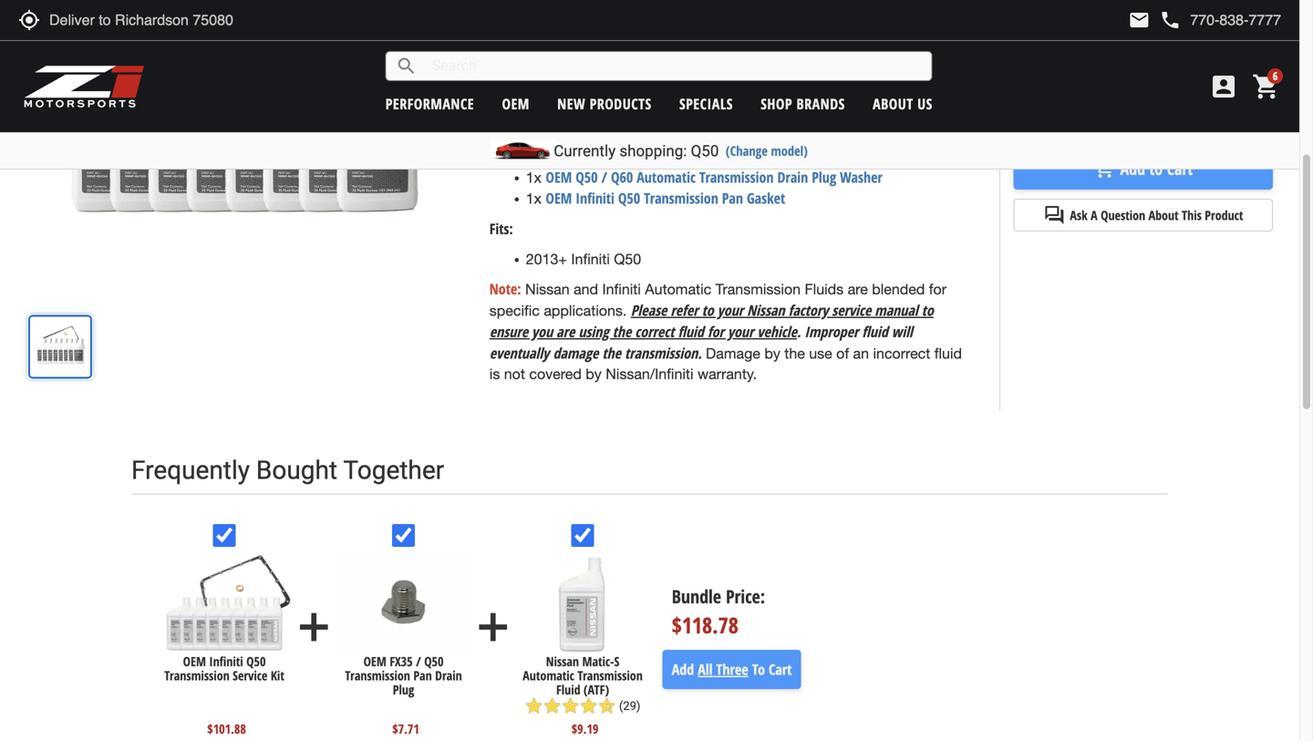 Task type: locate. For each thing, give the bounding box(es) containing it.
$101.88 down service
[[207, 721, 246, 738]]

1 horizontal spatial about
[[1149, 207, 1179, 224]]

about inside question_answer ask a question about this product
[[1149, 207, 1179, 224]]

1 vertical spatial pan
[[414, 667, 432, 685]]

$101.88 left mail
[[1051, 19, 1118, 49]]

about right question
[[1149, 207, 1179, 224]]

oem link
[[502, 94, 530, 114]]

this inside question_answer ask a question about this product
[[1182, 207, 1202, 224]]

1 vertical spatial 1x
[[526, 190, 542, 207]]

1 horizontal spatial cart
[[1167, 158, 1194, 180]]

/mo
[[1250, 96, 1273, 111]]

to up question_answer ask a question about this product
[[1150, 158, 1163, 180]]

by down vehicle
[[765, 345, 781, 362]]

kit up oem link
[[516, 64, 532, 84]]

about us
[[873, 94, 933, 114]]

performance
[[386, 94, 475, 114]]

oem inside the 'oem fx35 / q50 transmission pan drain plug'
[[364, 653, 387, 671]]

0 vertical spatial price:
[[1014, 29, 1042, 46]]

1 vertical spatial kit
[[271, 667, 285, 685]]

automatic up refer
[[645, 281, 712, 298]]

s inside the nissan matic-s automatic transmission fluid (atf) star star star star star_half (29) $9.19
[[615, 653, 620, 671]]

frequently
[[131, 456, 250, 486]]

1 vertical spatial /
[[416, 653, 421, 671]]

specials
[[680, 94, 733, 114]]

1 vertical spatial add
[[672, 660, 694, 680]]

incorrect
[[874, 345, 931, 362]]

nissan inside the nissan matic-s automatic transmission fluid (atf) star star star star star_half (29) $9.19
[[546, 653, 579, 671]]

fluid right incorrect
[[935, 345, 963, 362]]

0 horizontal spatial by
[[586, 366, 602, 383]]

0 horizontal spatial about
[[873, 94, 914, 114]]

oem fx35 / q50 transmission pan drain plug
[[345, 653, 462, 699]]

plug
[[812, 167, 837, 187], [393, 681, 415, 699]]

price: right bundle
[[726, 585, 766, 610]]

1 horizontal spatial /
[[602, 167, 608, 187]]

0 vertical spatial (atf)
[[806, 94, 835, 114]]

1 horizontal spatial s
[[624, 94, 630, 114]]

to
[[683, 116, 695, 135], [635, 137, 647, 156], [778, 137, 790, 156], [1150, 158, 1163, 180], [702, 301, 714, 320], [922, 301, 934, 320]]

by right the covered
[[586, 366, 602, 383]]

fluid left the star_half
[[557, 681, 581, 699]]

None checkbox
[[572, 525, 594, 547]]

1 vertical spatial this
[[1182, 207, 1202, 224]]

as right or
[[1172, 96, 1185, 111]]

automatic inside the 8x nissan matic-s automatic transmission fluid (atf) 7.38 quarts required to fill. once 7.38 quarts are added, the fluid should start to drip from the fill hole to indicate proper levels.
[[634, 94, 693, 114]]

0 horizontal spatial /
[[416, 653, 421, 671]]

drain inside the 'oem fx35 / q50 transmission pan drain plug'
[[435, 667, 462, 685]]

this up oem link
[[490, 64, 512, 84]]

phone
[[1160, 9, 1182, 31]]

1 vertical spatial $101.88
[[207, 721, 246, 738]]

cart
[[1167, 158, 1194, 180], [769, 660, 792, 680]]

7.38 up 'hole'
[[753, 116, 777, 135]]

Search search field
[[418, 52, 932, 80]]

2 1x from the top
[[526, 190, 542, 207]]

s up start at the top left of the page
[[624, 94, 630, 114]]

None checkbox
[[213, 525, 236, 547], [392, 525, 415, 547], [213, 525, 236, 547], [392, 525, 415, 547]]

drain down model)
[[778, 167, 809, 187]]

0 horizontal spatial add
[[291, 605, 337, 651]]

0 horizontal spatial for
[[708, 322, 724, 342]]

pan right fx35
[[414, 667, 432, 685]]

1 horizontal spatial are
[[821, 116, 839, 135]]

brands
[[797, 94, 846, 114]]

1 add from the left
[[291, 605, 337, 651]]

1 vertical spatial about
[[1149, 207, 1179, 224]]

nissan up vehicle
[[747, 301, 785, 320]]

quarts down the new products
[[591, 116, 627, 135]]

/ right fx35
[[416, 653, 421, 671]]

0 vertical spatial kit
[[516, 64, 532, 84]]

1 horizontal spatial $101.88
[[1051, 19, 1118, 49]]

automatic up required
[[634, 94, 693, 114]]

1 vertical spatial price:
[[726, 585, 766, 610]]

kit right service
[[271, 667, 285, 685]]

0 horizontal spatial are
[[557, 322, 575, 342]]

1 7.38 from the left
[[563, 116, 587, 135]]

0 horizontal spatial plug
[[393, 681, 415, 699]]

0 horizontal spatial add
[[672, 660, 694, 680]]

1x up 2013+
[[526, 190, 542, 207]]

0 horizontal spatial this
[[490, 64, 512, 84]]

to left fill.
[[683, 116, 695, 135]]

1 horizontal spatial price:
[[1014, 29, 1042, 46]]

oem
[[502, 94, 530, 114], [546, 167, 572, 187], [546, 189, 572, 208], [183, 653, 206, 671], [364, 653, 387, 671]]

s inside the 8x nissan matic-s automatic transmission fluid (atf) 7.38 quarts required to fill. once 7.38 quarts are added, the fluid should start to drip from the fill hole to indicate proper levels.
[[624, 94, 630, 114]]

plug down indicate
[[812, 167, 837, 187]]

the left fill at right
[[708, 137, 727, 156]]

nissan down includes:
[[546, 94, 584, 114]]

(atf) inside the 8x nissan matic-s automatic transmission fluid (atf) 7.38 quarts required to fill. once 7.38 quarts are added, the fluid should start to drip from the fill hole to indicate proper levels.
[[806, 94, 835, 114]]

kit inside oem infiniti q50 transmission service kit
[[271, 667, 285, 685]]

q50 for currently shopping: q50 (change model)
[[691, 142, 719, 160]]

drain right fx35
[[435, 667, 462, 685]]

1 horizontal spatial drain
[[778, 167, 809, 187]]

0 vertical spatial 1x
[[526, 169, 542, 186]]

1 horizontal spatial by
[[765, 345, 781, 362]]

add
[[291, 605, 337, 651], [471, 605, 516, 651]]

1 horizontal spatial add
[[471, 605, 516, 651]]

us
[[918, 94, 933, 114]]

are inside the 8x nissan matic-s automatic transmission fluid (atf) 7.38 quarts required to fill. once 7.38 quarts are added, the fluid should start to drip from the fill hole to indicate proper levels.
[[821, 116, 839, 135]]

to right manual
[[922, 301, 934, 320]]

fluid down refer
[[678, 322, 704, 342]]

plug down fx35
[[393, 681, 415, 699]]

0 vertical spatial s
[[624, 94, 630, 114]]

for right blended
[[930, 281, 947, 298]]

(atf) up indicate
[[806, 94, 835, 114]]

price: up '4'
[[1014, 29, 1042, 46]]

0 vertical spatial add
[[1121, 158, 1146, 180]]

oem for oem fx35 / q50 transmission pan drain plug
[[364, 653, 387, 671]]

oem infiniti q50 transmission pan gasket link
[[546, 189, 786, 208]]

1 star from the left
[[525, 697, 543, 716]]

infiniti inside 1x oem q50 / q60 automatic transmission drain plug washer 1x oem infiniti q50 transmission pan gasket
[[576, 189, 615, 208]]

1 vertical spatial plug
[[393, 681, 415, 699]]

fill.
[[699, 116, 717, 135]]

are inside nissan and infiniti automatic transmission fluids are blended for specific applications.
[[848, 281, 868, 298]]

your
[[718, 301, 744, 320], [728, 322, 754, 342]]

fluid
[[908, 116, 934, 135], [678, 322, 704, 342], [862, 322, 888, 342], [935, 345, 963, 362]]

fluid inside the 8x nissan matic-s automatic transmission fluid (atf) 7.38 quarts required to fill. once 7.38 quarts are added, the fluid should start to drip from the fill hole to indicate proper levels.
[[774, 94, 802, 114]]

0 vertical spatial $101.88
[[1051, 19, 1118, 49]]

transmission up $7.71
[[345, 667, 410, 685]]

nissan
[[546, 94, 584, 114], [526, 281, 570, 298], [747, 301, 785, 320], [546, 653, 579, 671]]

fx35
[[390, 653, 413, 671]]

automatic inside 1x oem q50 / q60 automatic transmission drain plug washer 1x oem infiniti q50 transmission pan gasket
[[637, 167, 696, 187]]

pan down oem q50 / q60 automatic transmission drain plug washer link
[[722, 189, 744, 208]]

2 vertical spatial are
[[557, 322, 575, 342]]

(atf) up $9.19 at the left bottom of page
[[584, 681, 610, 699]]

add
[[1121, 158, 1146, 180], [672, 660, 694, 680]]

q50 for 1x oem q50 / q60 automatic transmission drain plug washer 1x oem infiniti q50 transmission pan gasket
[[576, 167, 598, 187]]

0 horizontal spatial kit
[[271, 667, 285, 685]]

by
[[765, 345, 781, 362], [586, 366, 602, 383]]

free
[[1072, 96, 1093, 111]]

transmission down "(change"
[[700, 167, 774, 187]]

7.38
[[563, 116, 587, 135], [753, 116, 777, 135]]

0 horizontal spatial (atf)
[[584, 681, 610, 699]]

1 horizontal spatial pan
[[722, 189, 744, 208]]

0 horizontal spatial quarts
[[591, 116, 627, 135]]

0 horizontal spatial price:
[[726, 585, 766, 610]]

this left product
[[1182, 207, 1202, 224]]

about left us
[[873, 94, 914, 114]]

note:
[[490, 279, 521, 299]]

1 vertical spatial (atf)
[[584, 681, 610, 699]]

q50 for oem infiniti q50 transmission service kit
[[246, 653, 266, 671]]

mail phone
[[1129, 9, 1182, 31]]

kit
[[516, 64, 532, 84], [271, 667, 285, 685]]

1 horizontal spatial for
[[930, 281, 947, 298]]

0 vertical spatial /
[[602, 167, 608, 187]]

0 vertical spatial drain
[[778, 167, 809, 187]]

fluid up an
[[862, 322, 888, 342]]

about
[[873, 94, 914, 114], [1149, 207, 1179, 224]]

transmission down oem q50 / q60 automatic transmission drain plug washer link
[[644, 189, 719, 208]]

the right using
[[613, 322, 632, 342]]

low
[[1189, 96, 1208, 111]]

q50 inside oem infiniti q50 transmission service kit
[[246, 653, 266, 671]]

transmission inside the nissan matic-s automatic transmission fluid (atf) star star star star star_half (29) $9.19
[[578, 667, 643, 685]]

oem q50 / q60 automatic transmission drain plug washer link
[[546, 167, 883, 187]]

0 horizontal spatial as
[[1172, 96, 1185, 111]]

transmission up the star_half
[[578, 667, 643, 685]]

3 star from the left
[[562, 697, 580, 716]]

an
[[854, 345, 870, 362]]

should
[[563, 137, 601, 156]]

fluid up model)
[[774, 94, 802, 114]]

2013+
[[526, 251, 567, 268]]

8x nissan matic-s automatic transmission fluid (atf) 7.38 quarts required to fill. once 7.38 quarts are added, the fluid should start to drip from the fill hole to indicate proper levels.
[[526, 94, 934, 156]]

0 vertical spatial fluid
[[774, 94, 802, 114]]

blended
[[872, 281, 925, 298]]

oem for oem
[[502, 94, 530, 114]]

s up the star_half
[[615, 653, 620, 671]]

transmission inside nissan and infiniti automatic transmission fluids are blended for specific applications.
[[716, 281, 801, 298]]

from
[[677, 137, 705, 156]]

add right add_shopping_cart
[[1121, 158, 1146, 180]]

automatic up oem infiniti q50 transmission pan gasket link
[[637, 167, 696, 187]]

nissan and infiniti automatic transmission fluids are blended for specific applications.
[[490, 281, 947, 319]]

add all three to cart
[[672, 660, 792, 680]]

not
[[504, 366, 525, 383]]

fluid inside the 8x nissan matic-s automatic transmission fluid (atf) 7.38 quarts required to fill. once 7.38 quarts are added, the fluid should start to drip from the fill hole to indicate proper levels.
[[908, 116, 934, 135]]

eventually damage
[[490, 343, 599, 363]]

are down brands
[[821, 116, 839, 135]]

1 vertical spatial drain
[[435, 667, 462, 685]]

the
[[886, 116, 905, 135], [708, 137, 727, 156], [613, 322, 632, 342], [602, 343, 621, 363], [785, 345, 805, 362]]

1 vertical spatial fluid
[[557, 681, 581, 699]]

phone link
[[1160, 9, 1282, 31]]

new
[[558, 94, 586, 114]]

1x oem q50 / q60 automatic transmission drain plug washer 1x oem infiniti q50 transmission pan gasket
[[526, 167, 883, 208]]

infiniti inside oem infiniti q50 transmission service kit
[[209, 653, 243, 671]]

refer
[[671, 301, 699, 320]]

0 horizontal spatial s
[[615, 653, 620, 671]]

shop
[[761, 94, 793, 114]]

price: inside bundle price: $118.78
[[726, 585, 766, 610]]

as
[[1172, 96, 1185, 111], [1212, 96, 1225, 111]]

7.38 down the new
[[563, 116, 587, 135]]

cart up question_answer ask a question about this product
[[1167, 158, 1194, 180]]

gasket
[[747, 189, 786, 208]]

1 vertical spatial cart
[[769, 660, 792, 680]]

2 horizontal spatial are
[[848, 281, 868, 298]]

1 horizontal spatial quarts
[[781, 116, 817, 135]]

plug inside the 'oem fx35 / q50 transmission pan drain plug'
[[393, 681, 415, 699]]

quarts down shop brands link
[[781, 116, 817, 135]]

0 vertical spatial for
[[930, 281, 947, 298]]

0 vertical spatial by
[[765, 345, 781, 362]]

improper
[[805, 322, 859, 342]]

oem inside oem infiniti q50 transmission service kit
[[183, 653, 206, 671]]

1 vertical spatial for
[[708, 322, 724, 342]]

1 horizontal spatial add
[[1121, 158, 1146, 180]]

matic- right the new
[[587, 94, 624, 114]]

0 horizontal spatial drain
[[435, 667, 462, 685]]

1x down 8x
[[526, 169, 542, 186]]

the inside . improper fluid will eventually damage the transmission.
[[602, 343, 621, 363]]

matic- inside the nissan matic-s automatic transmission fluid (atf) star star star star star_half (29) $9.19
[[583, 653, 615, 671]]

search
[[396, 55, 418, 77]]

are up 'service' on the top right of page
[[848, 281, 868, 298]]

pan
[[722, 189, 744, 208], [414, 667, 432, 685]]

add left the all
[[672, 660, 694, 680]]

automatic up $9.19 at the left bottom of page
[[523, 667, 575, 685]]

0 horizontal spatial fluid
[[557, 681, 581, 699]]

0 horizontal spatial $101.88
[[207, 721, 246, 738]]

0 vertical spatial about
[[873, 94, 914, 114]]

three
[[717, 660, 749, 680]]

as right low
[[1212, 96, 1225, 111]]

1 horizontal spatial (atf)
[[806, 94, 835, 114]]

transmission
[[696, 94, 771, 114], [700, 167, 774, 187], [644, 189, 719, 208], [716, 281, 801, 298], [164, 667, 230, 685], [345, 667, 410, 685], [578, 667, 643, 685]]

1 vertical spatial matic-
[[583, 653, 615, 671]]

1x
[[526, 169, 542, 186], [526, 190, 542, 207]]

0 vertical spatial are
[[821, 116, 839, 135]]

2 7.38 from the left
[[753, 116, 777, 135]]

1 horizontal spatial fluid
[[774, 94, 802, 114]]

0 horizontal spatial pan
[[414, 667, 432, 685]]

0 vertical spatial pan
[[722, 189, 744, 208]]

for up "damage"
[[708, 322, 724, 342]]

fluid inside . improper fluid will eventually damage the transmission.
[[862, 322, 888, 342]]

matic- inside the 8x nissan matic-s automatic transmission fluid (atf) 7.38 quarts required to fill. once 7.38 quarts are added, the fluid should start to drip from the fill hole to indicate proper levels.
[[587, 94, 624, 114]]

levels.
[[884, 137, 920, 156]]

1 horizontal spatial 7.38
[[753, 116, 777, 135]]

shopping_cart link
[[1248, 72, 1282, 101]]

1 vertical spatial by
[[586, 366, 602, 383]]

cart right to
[[769, 660, 792, 680]]

transmission up once
[[696, 94, 771, 114]]

specific
[[490, 303, 540, 319]]

transmission up vehicle
[[716, 281, 801, 298]]

fluid inside damage by the use of an incorrect fluid is not covered by nissan/infiniti warranty.
[[935, 345, 963, 362]]

1 horizontal spatial plug
[[812, 167, 837, 187]]

matic- up the star_half
[[583, 653, 615, 671]]

for inside please refer to your nissan factory service manual to ensure you are using the correct fluid for your vehicle
[[708, 322, 724, 342]]

/ inside 1x oem q50 / q60 automatic transmission drain plug washer 1x oem infiniti q50 transmission pan gasket
[[602, 167, 608, 187]]

factory
[[789, 301, 829, 320]]

/mo with
[[1014, 96, 1273, 130]]

transmission left service
[[164, 667, 230, 685]]

the inside damage by the use of an incorrect fluid is not covered by nissan/infiniti warranty.
[[785, 345, 805, 362]]

1 vertical spatial s
[[615, 653, 620, 671]]

the down using
[[602, 343, 621, 363]]

$118.78
[[672, 611, 739, 640]]

q50 inside the 'oem fx35 / q50 transmission pan drain plug'
[[424, 653, 444, 671]]

/ left 'q60'
[[602, 167, 608, 187]]

nissan inside please refer to your nissan factory service manual to ensure you are using the correct fluid for your vehicle
[[747, 301, 785, 320]]

specials link
[[680, 94, 733, 114]]

1 vertical spatial are
[[848, 281, 868, 298]]

the down .
[[785, 345, 805, 362]]

nissan matic-s automatic transmission fluid (atf) link
[[546, 94, 835, 114]]

1 horizontal spatial kit
[[516, 64, 532, 84]]

4
[[1014, 96, 1021, 111]]

nissan matic-s automatic transmission fluid (atf) star star star star star_half (29) $9.19
[[523, 653, 643, 738]]

0 vertical spatial matic-
[[587, 94, 624, 114]]

nissan down 2013+
[[526, 281, 570, 298]]

performance link
[[386, 94, 475, 114]]

fluid down us
[[908, 116, 934, 135]]

are right you
[[557, 322, 575, 342]]

infiniti
[[576, 189, 615, 208], [572, 251, 610, 268], [603, 281, 641, 298], [209, 653, 243, 671]]

fluid inside the nissan matic-s automatic transmission fluid (atf) star star star star star_half (29) $9.19
[[557, 681, 581, 699]]

0 vertical spatial cart
[[1167, 158, 1194, 180]]

1 horizontal spatial as
[[1212, 96, 1225, 111]]

1 horizontal spatial this
[[1182, 207, 1202, 224]]

0 vertical spatial plug
[[812, 167, 837, 187]]

frequently bought together
[[131, 456, 444, 486]]

0 horizontal spatial 7.38
[[563, 116, 587, 135]]

$9.19
[[572, 721, 599, 738]]

1 vertical spatial your
[[728, 322, 754, 342]]

nissan up $9.19 at the left bottom of page
[[546, 653, 579, 671]]



Task type: describe. For each thing, give the bounding box(es) containing it.
2 as from the left
[[1212, 96, 1225, 111]]

4 interest-free payments or as low as $10
[[1014, 96, 1250, 111]]

question
[[1101, 207, 1146, 224]]

(change
[[726, 142, 768, 160]]

please refer to your nissan factory service manual to ensure you are using the correct fluid for your vehicle
[[490, 301, 934, 342]]

fluid inside please refer to your nissan factory service manual to ensure you are using the correct fluid for your vehicle
[[678, 322, 704, 342]]

payments
[[1097, 96, 1153, 111]]

product
[[1205, 207, 1244, 224]]

question_answer ask a question about this product
[[1044, 204, 1244, 226]]

question_answer
[[1044, 204, 1066, 226]]

the up "levels."
[[886, 116, 905, 135]]

oem infiniti q50 transmission service kit
[[164, 653, 285, 685]]

ask
[[1071, 207, 1088, 224]]

and
[[574, 281, 599, 298]]

pan inside 1x oem q50 / q60 automatic transmission drain plug washer 1x oem infiniti q50 transmission pan gasket
[[722, 189, 744, 208]]

ensure
[[490, 322, 528, 342]]

my_location
[[18, 9, 40, 31]]

shopping:
[[620, 142, 687, 160]]

new products
[[558, 94, 652, 114]]

4 star from the left
[[580, 697, 598, 716]]

correct
[[635, 322, 675, 342]]

or
[[1157, 96, 1168, 111]]

covered
[[529, 366, 582, 383]]

0 horizontal spatial cart
[[769, 660, 792, 680]]

required
[[631, 116, 679, 135]]

will
[[892, 322, 913, 342]]

for inside nissan and infiniti automatic transmission fluids are blended for specific applications.
[[930, 281, 947, 298]]

nissan inside the 8x nissan matic-s automatic transmission fluid (atf) 7.38 quarts required to fill. once 7.38 quarts are added, the fluid should start to drip from the fill hole to indicate proper levels.
[[546, 94, 584, 114]]

added,
[[843, 116, 882, 135]]

use
[[809, 345, 833, 362]]

a
[[1091, 207, 1098, 224]]

start
[[605, 137, 631, 156]]

add_shopping_cart add to cart
[[1094, 158, 1194, 180]]

(29)
[[619, 700, 641, 713]]

price: inside "price: $101.88"
[[1014, 29, 1042, 46]]

once
[[721, 116, 749, 135]]

2 quarts from the left
[[781, 116, 817, 135]]

currently
[[554, 142, 616, 160]]

8x
[[526, 96, 542, 113]]

to left drip
[[635, 137, 647, 156]]

star_half
[[598, 697, 616, 716]]

this kit includes:
[[490, 64, 586, 84]]

service
[[233, 667, 268, 685]]

currently shopping: q50 (change model)
[[554, 142, 808, 160]]

are inside please refer to your nissan factory service manual to ensure you are using the correct fluid for your vehicle
[[557, 322, 575, 342]]

to
[[752, 660, 765, 680]]

2 add from the left
[[471, 605, 516, 651]]

you
[[532, 322, 553, 342]]

drip
[[650, 137, 673, 156]]

z1 motorsports logo image
[[23, 64, 145, 109]]

drain inside 1x oem q50 / q60 automatic transmission drain plug washer 1x oem infiniti q50 transmission pan gasket
[[778, 167, 809, 187]]

1 1x from the top
[[526, 169, 542, 186]]

hole
[[749, 137, 774, 156]]

model)
[[771, 142, 808, 160]]

0 vertical spatial your
[[718, 301, 744, 320]]

(atf) inside the nissan matic-s automatic transmission fluid (atf) star star star star star_half (29) $9.19
[[584, 681, 610, 699]]

nissan inside nissan and infiniti automatic transmission fluids are blended for specific applications.
[[526, 281, 570, 298]]

shop brands
[[761, 94, 846, 114]]

$7.71
[[392, 721, 420, 738]]

mail link
[[1129, 9, 1151, 31]]

automatic inside nissan and infiniti automatic transmission fluids are blended for specific applications.
[[645, 281, 712, 298]]

includes:
[[535, 64, 586, 84]]

transmission.
[[625, 343, 702, 363]]

pan inside the 'oem fx35 / q50 transmission pan drain plug'
[[414, 667, 432, 685]]

add_shopping_cart
[[1094, 158, 1116, 180]]

. improper fluid will eventually damage the transmission.
[[490, 322, 913, 363]]

$10
[[1229, 96, 1250, 111]]

.
[[797, 322, 801, 342]]

to right 'hole'
[[778, 137, 790, 156]]

oem for oem infiniti q50 transmission service kit
[[183, 653, 206, 671]]

together
[[343, 456, 444, 486]]

0 vertical spatial this
[[490, 64, 512, 84]]

fits:
[[490, 219, 513, 239]]

infiniti inside nissan and infiniti automatic transmission fluids are blended for specific applications.
[[603, 281, 641, 298]]

q50 for 2013+ infiniti q50
[[614, 251, 642, 268]]

transmission inside oem infiniti q50 transmission service kit
[[164, 667, 230, 685]]

service
[[832, 301, 872, 320]]

is
[[490, 366, 500, 383]]

fill
[[731, 137, 746, 156]]

bought
[[256, 456, 338, 486]]

transmission inside the 8x nissan matic-s automatic transmission fluid (atf) 7.38 quarts required to fill. once 7.38 quarts are added, the fluid should start to drip from the fill hole to indicate proper levels.
[[696, 94, 771, 114]]

1 quarts from the left
[[591, 116, 627, 135]]

2 star from the left
[[543, 697, 562, 716]]

account_box link
[[1205, 72, 1244, 101]]

1 as from the left
[[1172, 96, 1185, 111]]

automatic inside the nissan matic-s automatic transmission fluid (atf) star star star star star_half (29) $9.19
[[523, 667, 575, 685]]

vehicle
[[758, 322, 797, 342]]

interest-
[[1025, 96, 1072, 111]]

/ inside the 'oem fx35 / q50 transmission pan drain plug'
[[416, 653, 421, 671]]

nissan/infiniti
[[606, 366, 694, 383]]

price: $101.88
[[1014, 19, 1118, 49]]

with
[[1014, 115, 1038, 130]]

of
[[837, 345, 850, 362]]

using
[[579, 322, 609, 342]]

transmission inside the 'oem fx35 / q50 transmission pan drain plug'
[[345, 667, 410, 685]]

new products link
[[558, 94, 652, 114]]

q60
[[611, 167, 633, 187]]

mail
[[1129, 9, 1151, 31]]

products
[[590, 94, 652, 114]]

applications.
[[544, 303, 627, 319]]

shop brands link
[[761, 94, 846, 114]]

damage
[[706, 345, 761, 362]]

the inside please refer to your nissan factory service manual to ensure you are using the correct fluid for your vehicle
[[613, 322, 632, 342]]

(change model) link
[[726, 142, 808, 160]]

bundle
[[672, 585, 722, 610]]

plug inside 1x oem q50 / q60 automatic transmission drain plug washer 1x oem infiniti q50 transmission pan gasket
[[812, 167, 837, 187]]

to right refer
[[702, 301, 714, 320]]

please
[[631, 301, 667, 320]]

damage by the use of an incorrect fluid is not covered by nissan/infiniti warranty.
[[490, 345, 963, 383]]

all
[[698, 660, 713, 680]]



Task type: vqa. For each thing, say whether or not it's contained in the screenshot.
Socials at left
no



